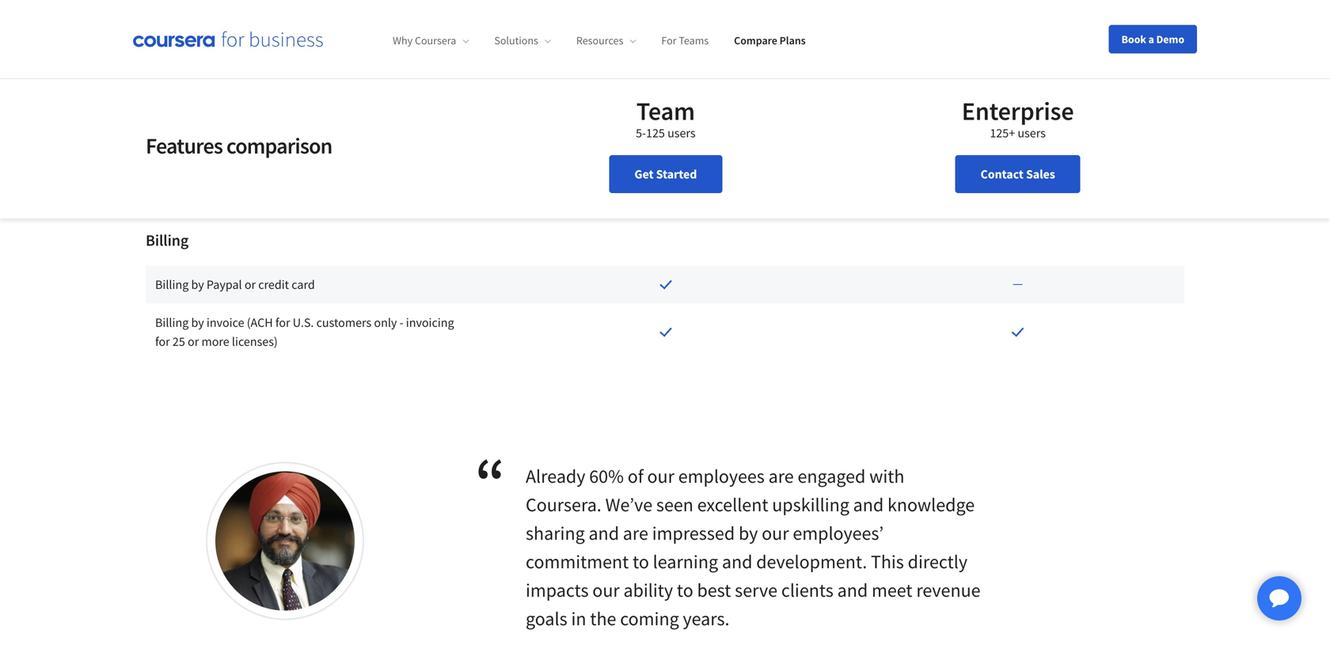 Task type: describe. For each thing, give the bounding box(es) containing it.
by for invoice
[[191, 315, 204, 331]]

a
[[1149, 32, 1155, 46]]

0 vertical spatial are
[[769, 465, 794, 488]]

billing by paypal or credit card
[[155, 277, 315, 293]]

features
[[146, 132, 223, 160]]

ability
[[624, 579, 673, 603]]

invoice
[[207, 315, 244, 331]]

goals
[[526, 607, 568, 631]]

-
[[400, 315, 404, 331]]

0 vertical spatial or
[[245, 277, 256, 293]]

for
[[662, 33, 677, 48]]

book
[[1122, 32, 1147, 46]]

for teams
[[662, 33, 709, 48]]

why
[[393, 33, 413, 48]]

excellent
[[698, 493, 769, 517]]

commitment
[[526, 550, 629, 574]]

years.
[[683, 607, 730, 631]]

0 horizontal spatial to
[[633, 550, 649, 574]]

125
[[646, 125, 665, 141]]

impressed
[[653, 522, 735, 545]]

upskilling
[[773, 493, 850, 517]]

licenses)
[[232, 334, 278, 350]]

u.s.
[[293, 315, 314, 331]]

seen
[[657, 493, 694, 517]]

features comparison
[[146, 132, 332, 160]]

get started link
[[609, 155, 723, 193]]

for teams link
[[662, 33, 709, 48]]

1 vertical spatial are
[[623, 522, 649, 545]]

development.
[[757, 550, 868, 574]]

(ach
[[247, 315, 273, 331]]

billing for billing
[[146, 231, 189, 250]]

0 vertical spatial our
[[648, 465, 675, 488]]

5-
[[636, 125, 646, 141]]

employees
[[679, 465, 765, 488]]

team 5-125 users
[[636, 95, 696, 141]]

25
[[173, 334, 185, 350]]

solutions
[[495, 33, 539, 48]]

of
[[628, 465, 644, 488]]

sales
[[1027, 166, 1056, 182]]

book a demo
[[1122, 32, 1185, 46]]

api
[[155, 122, 173, 137]]

clients
[[782, 579, 834, 603]]

resources
[[577, 33, 624, 48]]

0 horizontal spatial for
[[155, 334, 170, 350]]

employees'
[[793, 522, 884, 545]]

coursera.
[[526, 493, 602, 517]]

why coursera link
[[393, 33, 469, 48]]

this
[[871, 550, 905, 574]]

why coursera
[[393, 33, 457, 48]]

knowledge
[[888, 493, 975, 517]]

integrations
[[146, 37, 227, 57]]

revenue
[[917, 579, 981, 603]]

best
[[698, 579, 731, 603]]

coming
[[620, 607, 679, 631]]

contact
[[981, 166, 1024, 182]]

enterprise 125+ users
[[962, 95, 1075, 141]]

paypal
[[207, 277, 242, 293]]



Task type: locate. For each thing, give the bounding box(es) containing it.
demo
[[1157, 32, 1185, 46]]

1 horizontal spatial are
[[769, 465, 794, 488]]

sharing
[[526, 522, 585, 545]]

2 vertical spatial by
[[739, 522, 758, 545]]

our up the
[[593, 579, 620, 603]]

card
[[292, 277, 315, 293]]

by inside the billing by invoice (ach for u.s. customers only - invoicing for 25 or more licenses)
[[191, 315, 204, 331]]

invoicing
[[406, 315, 454, 331]]

customers
[[317, 315, 372, 331]]

meet
[[872, 579, 913, 603]]

for
[[276, 315, 290, 331], [155, 334, 170, 350]]

by up more
[[191, 315, 204, 331]]

users inside team 5-125 users
[[668, 125, 696, 141]]

are
[[769, 465, 794, 488], [623, 522, 649, 545]]

contact sales link
[[956, 155, 1081, 193]]

billing
[[146, 231, 189, 250], [155, 277, 189, 293], [155, 315, 189, 331]]

2 vertical spatial billing
[[155, 315, 189, 331]]

and down with at bottom right
[[854, 493, 884, 517]]

1 horizontal spatial for
[[276, 315, 290, 331]]

compare plans link
[[734, 33, 806, 48]]

0 vertical spatial to
[[633, 550, 649, 574]]

and up serve
[[722, 550, 753, 574]]

0 vertical spatial billing
[[146, 231, 189, 250]]

billing by invoice (ach for u.s. customers only - invoicing for 25 or more licenses)
[[155, 315, 454, 350]]

started
[[656, 166, 697, 182]]

team
[[637, 95, 695, 127]]

or inside the billing by invoice (ach for u.s. customers only - invoicing for 25 or more licenses)
[[188, 334, 199, 350]]

125+
[[990, 125, 1016, 141]]

to down learning
[[677, 579, 694, 603]]

with
[[870, 465, 905, 488]]

2 vertical spatial our
[[593, 579, 620, 603]]

by for paypal
[[191, 277, 204, 293]]

coursera for business image
[[133, 31, 323, 47]]

manpreet s. image
[[215, 472, 355, 611]]

book a demo button
[[1109, 25, 1198, 53]]

to
[[633, 550, 649, 574], [677, 579, 694, 603]]

and down we've
[[589, 522, 619, 545]]

billing inside the billing by invoice (ach for u.s. customers only - invoicing for 25 or more licenses)
[[155, 315, 189, 331]]

resources link
[[577, 33, 636, 48]]

our down upskilling
[[762, 522, 789, 545]]

already 60% of our employees are engaged with coursera. we've seen excellent upskilling and knowledge sharing and are impressed by our employees' commitment to learning and development. this directly impacts our ability to best serve clients and meet revenue goals in the coming years.
[[526, 465, 981, 631]]

0 vertical spatial by
[[191, 277, 204, 293]]

are up upskilling
[[769, 465, 794, 488]]

for left u.s.
[[276, 315, 290, 331]]

in
[[572, 607, 587, 631]]

and left "meet"
[[838, 579, 868, 603]]

1 users from the left
[[668, 125, 696, 141]]

teams
[[679, 33, 709, 48]]

or left credit
[[245, 277, 256, 293]]

plans
[[780, 33, 806, 48]]

1 horizontal spatial to
[[677, 579, 694, 603]]

only
[[374, 315, 397, 331]]

for left "25"
[[155, 334, 170, 350]]

coursera
[[415, 33, 457, 48]]

enterprise
[[962, 95, 1075, 127]]

or right "25"
[[188, 334, 199, 350]]

are down we've
[[623, 522, 649, 545]]

integrations
[[175, 122, 239, 137]]

the
[[590, 607, 617, 631]]

additional
[[252, 37, 321, 57]]

already
[[526, 465, 586, 488]]

to up the ability
[[633, 550, 649, 574]]

0 horizontal spatial our
[[593, 579, 620, 603]]

1 vertical spatial or
[[188, 334, 199, 350]]

get
[[635, 166, 654, 182]]

our right of
[[648, 465, 675, 488]]

0 vertical spatial for
[[276, 315, 290, 331]]

learning
[[653, 550, 719, 574]]

engaged
[[798, 465, 866, 488]]

cost)
[[325, 37, 357, 57]]

by down "excellent"
[[739, 522, 758, 545]]

and
[[854, 493, 884, 517], [589, 522, 619, 545], [722, 550, 753, 574], [838, 579, 868, 603]]

we've
[[606, 493, 653, 517]]

contact sales
[[981, 166, 1056, 182]]

0 horizontal spatial users
[[668, 125, 696, 141]]

1 vertical spatial our
[[762, 522, 789, 545]]

1 vertical spatial billing
[[155, 277, 189, 293]]

integrations (at additional cost)
[[146, 37, 357, 57]]

2 users from the left
[[1018, 125, 1046, 141]]

0 horizontal spatial are
[[623, 522, 649, 545]]

1 vertical spatial to
[[677, 579, 694, 603]]

2 horizontal spatial our
[[762, 522, 789, 545]]

0 horizontal spatial or
[[188, 334, 199, 350]]

1 horizontal spatial our
[[648, 465, 675, 488]]

users inside enterprise 125+ users
[[1018, 125, 1046, 141]]

credit
[[258, 277, 289, 293]]

60%
[[590, 465, 624, 488]]

serve
[[735, 579, 778, 603]]

billing for billing by paypal or credit card
[[155, 277, 189, 293]]

compare
[[734, 33, 778, 48]]

impacts
[[526, 579, 589, 603]]

directly
[[908, 550, 968, 574]]

compare plans
[[734, 33, 806, 48]]

api integrations
[[155, 122, 239, 137]]

by inside already 60% of our employees are engaged with coursera. we've seen excellent upskilling and knowledge sharing and are impressed by our employees' commitment to learning and development. this directly impacts our ability to best serve clients and meet revenue goals in the coming years.
[[739, 522, 758, 545]]

1 vertical spatial for
[[155, 334, 170, 350]]

comparison
[[226, 132, 332, 160]]

our
[[648, 465, 675, 488], [762, 522, 789, 545], [593, 579, 620, 603]]

1 horizontal spatial users
[[1018, 125, 1046, 141]]

users right 125
[[668, 125, 696, 141]]

solutions link
[[495, 33, 551, 48]]

get started
[[635, 166, 697, 182]]

1 vertical spatial by
[[191, 315, 204, 331]]

by
[[191, 277, 204, 293], [191, 315, 204, 331], [739, 522, 758, 545]]

users right 125+
[[1018, 125, 1046, 141]]

or
[[245, 277, 256, 293], [188, 334, 199, 350]]

more
[[202, 334, 230, 350]]

by left paypal
[[191, 277, 204, 293]]

(at
[[231, 37, 249, 57]]

billing for billing by invoice (ach for u.s. customers only - invoicing for 25 or more licenses)
[[155, 315, 189, 331]]

1 horizontal spatial or
[[245, 277, 256, 293]]

users
[[668, 125, 696, 141], [1018, 125, 1046, 141]]



Task type: vqa. For each thing, say whether or not it's contained in the screenshot.
Data Scientist's "skill development in areas such as:"
no



